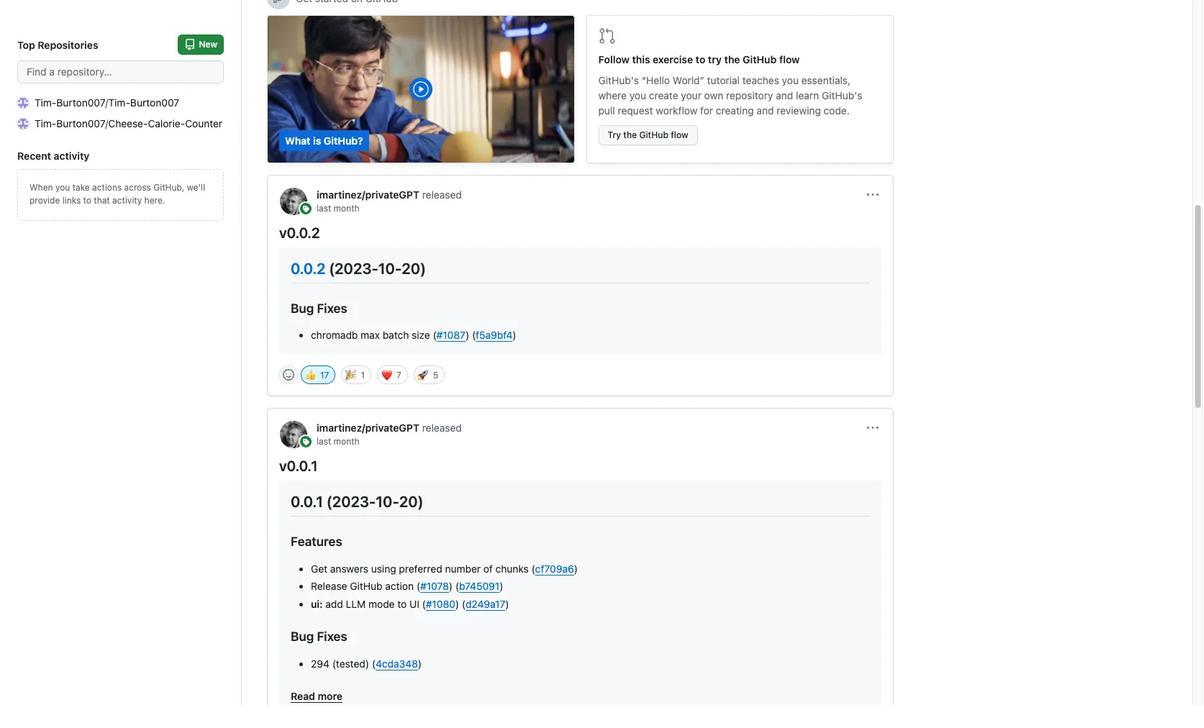 Task type: locate. For each thing, give the bounding box(es) containing it.
2 released from the top
[[422, 422, 462, 434]]

answers
[[330, 563, 368, 575]]

and up reviewing
[[776, 89, 793, 101]]

github up teaches at the right
[[743, 53, 777, 65]]

last month
[[317, 203, 360, 214], [317, 436, 360, 447]]

1 vertical spatial imartinez/privategpt released
[[317, 422, 462, 434]]

feed item heading menu image
[[867, 189, 879, 201], [867, 423, 879, 434]]

#1080 link
[[426, 598, 456, 610]]

0 horizontal spatial to
[[83, 195, 91, 206]]

imartinez/privategpt link for feed tag image
[[317, 422, 420, 434]]

1 vertical spatial to
[[83, 195, 91, 206]]

fixes up chromadb on the top of page
[[317, 301, 347, 316]]

tim- right tim burton007 icon
[[35, 96, 56, 109]]

you up the learn
[[782, 74, 799, 86]]

1 vertical spatial card preview element
[[279, 481, 882, 705]]

1 vertical spatial github's
[[822, 89, 863, 101]]

0 vertical spatial last month
[[317, 203, 360, 214]]

you
[[782, 74, 799, 86], [630, 89, 646, 101], [55, 182, 70, 193]]

using
[[371, 563, 396, 575]]

get
[[311, 563, 328, 575]]

1 vertical spatial imartinez/privategpt
[[317, 422, 420, 434]]

1 imartinez/privategpt released from the top
[[317, 189, 462, 201]]

tim- up cheese-
[[108, 96, 130, 109]]

1 imartinez/privategpt from the top
[[317, 189, 420, 201]]

imartinez/privategpt link
[[317, 189, 420, 201], [317, 422, 420, 434]]

0 horizontal spatial the
[[624, 130, 637, 140]]

1 vertical spatial @imartinez profile image
[[279, 421, 308, 449]]

2 imartinez/privategpt released from the top
[[317, 422, 462, 434]]

1 horizontal spatial to
[[397, 598, 407, 610]]

2 feed item heading menu image from the top
[[867, 423, 879, 434]]

read
[[291, 690, 315, 702]]

tim- right cheese calorie counter icon
[[35, 117, 56, 130]]

❤️ 7
[[381, 368, 401, 382]]

1 vertical spatial github
[[639, 130, 669, 140]]

bug fixes up 294
[[291, 629, 347, 644]]

try the github flow link
[[598, 125, 698, 145]]

card preview element containing 0.0.2
[[279, 248, 882, 354]]

1 imartinez/privategpt link from the top
[[317, 189, 420, 201]]

imartinez/privategpt released down "github?"
[[317, 189, 462, 201]]

tim- for cheese-calorie-counter
[[35, 117, 56, 130]]

2 @imartinez profile image from the top
[[279, 421, 308, 449]]

activity down "across"
[[112, 195, 142, 206]]

2 month from the top
[[334, 436, 360, 447]]

10- up using
[[376, 493, 399, 511]]

1 vertical spatial /
[[105, 117, 108, 130]]

( right ui
[[422, 598, 426, 610]]

@imartinez profile image for feed tag image
[[279, 421, 308, 449]]

repository
[[726, 89, 773, 101]]

imartinez/privategpt released
[[317, 189, 462, 201], [317, 422, 462, 434]]

essentials,
[[802, 74, 851, 86]]

to left try
[[696, 53, 706, 65]]

"hello
[[642, 74, 670, 86]]

activity up take
[[54, 150, 90, 162]]

f5a9bf4
[[476, 329, 513, 341]]

0 vertical spatial /
[[105, 96, 108, 109]]

(2023- right 0.0.1
[[327, 493, 376, 511]]

5
[[433, 370, 438, 381]]

counter
[[185, 117, 222, 130]]

20) for 0.0.1 (2023-10-20)
[[399, 493, 424, 511]]

last right feed tag icon
[[317, 203, 331, 214]]

imartinez/privategpt for feed tag image imartinez/privategpt 'link'
[[317, 422, 420, 434]]

bug down 0.0.2 link at the top left of the page
[[291, 301, 314, 316]]

github down request
[[639, 130, 669, 140]]

/ for cheese-
[[105, 117, 108, 130]]

bug fixes up chromadb on the top of page
[[291, 301, 347, 316]]

)
[[466, 329, 469, 341], [513, 329, 516, 341], [574, 563, 578, 575], [449, 580, 453, 593], [500, 580, 503, 593], [456, 598, 459, 610], [505, 598, 509, 610], [418, 658, 422, 670]]

to inside try the github flow element
[[696, 53, 706, 65]]

chunks
[[496, 563, 529, 575]]

burton007 up calorie-
[[130, 96, 179, 109]]

(2023- right 0.0.2 link at the top left of the page
[[329, 260, 378, 277]]

0 vertical spatial imartinez/privategpt
[[317, 189, 420, 201]]

you up request
[[630, 89, 646, 101]]

1 vertical spatial you
[[630, 89, 646, 101]]

@imartinez profile image up v0.0.2
[[279, 187, 308, 216]]

20) up chromadb max batch size ( #1087 ) ( f5a9bf4 )
[[402, 260, 426, 277]]

/ up cheese-
[[105, 96, 108, 109]]

1 vertical spatial feed item heading menu image
[[867, 423, 879, 434]]

max
[[361, 329, 380, 341]]

1 vertical spatial last month
[[317, 436, 360, 447]]

( right the #1080
[[462, 598, 466, 610]]

github's up the code.
[[822, 89, 863, 101]]

1 vertical spatial 10-
[[376, 493, 399, 511]]

❤️
[[381, 368, 392, 382]]

0 horizontal spatial and
[[757, 104, 774, 117]]

0 vertical spatial to
[[696, 53, 706, 65]]

0 horizontal spatial activity
[[54, 150, 90, 162]]

feed tag image
[[300, 203, 312, 214]]

0 horizontal spatial you
[[55, 182, 70, 193]]

v0.0.2 link
[[279, 225, 320, 241]]

1 horizontal spatial you
[[630, 89, 646, 101]]

2 bug from the top
[[291, 629, 314, 644]]

0 vertical spatial card preview element
[[279, 248, 882, 354]]

0 vertical spatial feed item heading menu image
[[867, 189, 879, 201]]

card preview element containing 0.0.1 (2023-10-20)
[[279, 481, 882, 705]]

2 vertical spatial to
[[397, 598, 407, 610]]

(2023-
[[329, 260, 378, 277], [327, 493, 376, 511]]

1 vertical spatial imartinez/privategpt link
[[317, 422, 420, 434]]

0 vertical spatial @imartinez profile image
[[279, 187, 308, 216]]

and
[[776, 89, 793, 101], [757, 104, 774, 117]]

@imartinez profile image
[[279, 187, 308, 216], [279, 421, 308, 449]]

#1078 link
[[420, 580, 449, 593]]

(tested)
[[332, 658, 369, 670]]

#1087 link
[[437, 329, 466, 341]]

🎉
[[345, 368, 356, 382]]

2 horizontal spatial github
[[743, 53, 777, 65]]

v0.0.1 link
[[279, 458, 318, 475]]

0 horizontal spatial github's
[[598, 74, 639, 86]]

0 vertical spatial github
[[743, 53, 777, 65]]

1 @imartinez profile image from the top
[[279, 187, 308, 216]]

2 fixes from the top
[[317, 629, 347, 644]]

0 vertical spatial flow
[[779, 53, 800, 65]]

2 last from the top
[[317, 436, 331, 447]]

0 vertical spatial bug fixes
[[291, 301, 347, 316]]

👍 17
[[305, 368, 329, 382]]

flow down workflow
[[671, 130, 689, 140]]

1 vertical spatial fixes
[[317, 629, 347, 644]]

@imartinez profile image up v0.0.1 link
[[279, 421, 308, 449]]

last for feed tag image imartinez/privategpt 'link'
[[317, 436, 331, 447]]

0 vertical spatial (2023-
[[329, 260, 378, 277]]

flow
[[779, 53, 800, 65], [671, 130, 689, 140]]

👍
[[305, 368, 316, 382]]

2 last month from the top
[[317, 436, 360, 447]]

is
[[313, 135, 321, 147]]

0 horizontal spatial github
[[350, 580, 383, 593]]

1 vertical spatial month
[[334, 436, 360, 447]]

released for feed tag icon's imartinez/privategpt 'link'
[[422, 189, 462, 201]]

( down preferred
[[417, 580, 420, 593]]

imartinez/privategpt link down the 1
[[317, 422, 420, 434]]

world"
[[673, 74, 705, 86]]

imartinez/privategpt link down "github?"
[[317, 189, 420, 201]]

1 month from the top
[[334, 203, 360, 214]]

0 vertical spatial released
[[422, 189, 462, 201]]

to
[[696, 53, 706, 65], [83, 195, 91, 206], [397, 598, 407, 610]]

1 horizontal spatial activity
[[112, 195, 142, 206]]

0 vertical spatial you
[[782, 74, 799, 86]]

and down repository
[[757, 104, 774, 117]]

more
[[318, 690, 343, 702]]

1 horizontal spatial flow
[[779, 53, 800, 65]]

0 vertical spatial and
[[776, 89, 793, 101]]

2 / from the top
[[105, 117, 108, 130]]

1 horizontal spatial github's
[[822, 89, 863, 101]]

github up llm
[[350, 580, 383, 593]]

month right feed tag icon
[[334, 203, 360, 214]]

🎉 1
[[345, 368, 365, 382]]

#1087
[[437, 329, 466, 341]]

github's "hello world" tutorial teaches you essentials, where you create your own repository and learn github's pull request workflow for creating and reviewing code.
[[598, 74, 863, 117]]

0 vertical spatial fixes
[[317, 301, 347, 316]]

bug up 294
[[291, 629, 314, 644]]

imartinez/privategpt
[[317, 189, 420, 201], [317, 422, 420, 434]]

/ down "tim-burton007 / tim-burton007"
[[105, 117, 108, 130]]

pull
[[598, 104, 615, 117]]

play image
[[412, 81, 429, 98]]

fixes up 294
[[317, 629, 347, 644]]

read more link
[[291, 683, 870, 704]]

1 vertical spatial (2023-
[[327, 493, 376, 511]]

you up the links
[[55, 182, 70, 193]]

imartinez/privategpt down the 1
[[317, 422, 420, 434]]

0 vertical spatial imartinez/privategpt link
[[317, 189, 420, 201]]

preferred
[[399, 563, 442, 575]]

(
[[433, 329, 437, 341], [472, 329, 476, 341], [532, 563, 535, 575], [417, 580, 420, 593], [455, 580, 459, 593], [422, 598, 426, 610], [462, 598, 466, 610], [372, 658, 376, 670]]

10- up batch
[[378, 260, 402, 277]]

burton007 down "tim-burton007 / tim-burton007"
[[56, 117, 105, 130]]

month for feed tag image imartinez/privategpt 'link'
[[334, 436, 360, 447]]

bug fixes
[[291, 301, 347, 316], [291, 629, 347, 644]]

Top Repositories search field
[[17, 60, 224, 83]]

0.0.1 (2023-10-20)
[[291, 493, 424, 511]]

( right chunks
[[532, 563, 535, 575]]

to down take
[[83, 195, 91, 206]]

0 vertical spatial last
[[317, 203, 331, 214]]

last month right feed tag image
[[317, 436, 360, 447]]

0 vertical spatial 20)
[[402, 260, 426, 277]]

month for feed tag icon's imartinez/privategpt 'link'
[[334, 203, 360, 214]]

try the github flow
[[608, 130, 689, 140]]

1 last from the top
[[317, 203, 331, 214]]

github?
[[324, 135, 363, 147]]

burton007 down find a repository… "text field"
[[56, 96, 105, 109]]

1 / from the top
[[105, 96, 108, 109]]

top repositories
[[17, 39, 98, 51]]

2 imartinez/privategpt from the top
[[317, 422, 420, 434]]

tutorial
[[707, 74, 740, 86]]

294 (tested) ( 4cda348 )
[[311, 658, 422, 670]]

1 vertical spatial bug fixes
[[291, 629, 347, 644]]

card preview element
[[279, 248, 882, 354], [279, 481, 882, 705]]

provide
[[30, 195, 60, 206]]

released
[[422, 189, 462, 201], [422, 422, 462, 434]]

0 vertical spatial 10-
[[378, 260, 402, 277]]

1 card preview element from the top
[[279, 248, 882, 354]]

0 vertical spatial month
[[334, 203, 360, 214]]

month
[[334, 203, 360, 214], [334, 436, 360, 447]]

last
[[317, 203, 331, 214], [317, 436, 331, 447]]

1 released from the top
[[422, 189, 462, 201]]

1 vertical spatial last
[[317, 436, 331, 447]]

1 vertical spatial bug
[[291, 629, 314, 644]]

20) up preferred
[[399, 493, 424, 511]]

2 horizontal spatial to
[[696, 53, 706, 65]]

flow up the learn
[[779, 53, 800, 65]]

tim-burton007 / cheese-calorie-counter
[[35, 117, 222, 130]]

20) for 0.0.2 (2023-10-20)
[[402, 260, 426, 277]]

1 vertical spatial activity
[[112, 195, 142, 206]]

to left ui
[[397, 598, 407, 610]]

the
[[724, 53, 740, 65], [624, 130, 637, 140]]

that
[[94, 195, 110, 206]]

last right feed tag image
[[317, 436, 331, 447]]

2 imartinez/privategpt link from the top
[[317, 422, 420, 434]]

b745091
[[459, 580, 500, 593]]

1 vertical spatial released
[[422, 422, 462, 434]]

1 vertical spatial 20)
[[399, 493, 424, 511]]

1 fixes from the top
[[317, 301, 347, 316]]

1 vertical spatial the
[[624, 130, 637, 140]]

2 vertical spatial you
[[55, 182, 70, 193]]

2 horizontal spatial you
[[782, 74, 799, 86]]

last month right feed tag icon
[[317, 203, 360, 214]]

imartinez/privategpt down "github?"
[[317, 189, 420, 201]]

(2023- for 0.0.1
[[327, 493, 376, 511]]

0 horizontal spatial flow
[[671, 130, 689, 140]]

month right feed tag image
[[334, 436, 360, 447]]

1 last month from the top
[[317, 203, 360, 214]]

take
[[72, 182, 90, 193]]

activity
[[54, 150, 90, 162], [112, 195, 142, 206]]

imartinez/privategpt released down ❤️ 7
[[317, 422, 462, 434]]

10-
[[378, 260, 402, 277], [376, 493, 399, 511]]

1 feed item heading menu image from the top
[[867, 189, 879, 201]]

github's up where
[[598, 74, 639, 86]]

2 vertical spatial github
[[350, 580, 383, 593]]

0 vertical spatial bug
[[291, 301, 314, 316]]

( down number
[[455, 580, 459, 593]]

0 vertical spatial activity
[[54, 150, 90, 162]]

what is github? link
[[268, 16, 574, 163]]

d249a17
[[466, 598, 505, 610]]

feed item heading menu image for feed tag image imartinez/privategpt 'link'
[[867, 423, 879, 434]]

to inside when you take actions across github, we'll provide links to that activity here.
[[83, 195, 91, 206]]

( right the (tested)
[[372, 658, 376, 670]]

activity inside when you take actions across github, we'll provide links to that activity here.
[[112, 195, 142, 206]]

burton007
[[56, 96, 105, 109], [130, 96, 179, 109], [56, 117, 105, 130]]

what
[[285, 135, 311, 147]]

2 card preview element from the top
[[279, 481, 882, 705]]

1 horizontal spatial the
[[724, 53, 740, 65]]

0 vertical spatial imartinez/privategpt released
[[317, 189, 462, 201]]



Task type: vqa. For each thing, say whether or not it's contained in the screenshot.


Task type: describe. For each thing, give the bounding box(es) containing it.
llm
[[346, 598, 366, 610]]

card preview element for v0.0.2
[[279, 248, 882, 354]]

tim- for tim-burton007
[[35, 96, 56, 109]]

🚀
[[418, 368, 428, 382]]

1 vertical spatial and
[[757, 104, 774, 117]]

Find a repository… text field
[[17, 60, 224, 83]]

feed tag image
[[300, 436, 312, 448]]

new link
[[178, 35, 224, 55]]

1 bug from the top
[[291, 301, 314, 316]]

across
[[124, 182, 151, 193]]

294
[[311, 658, 330, 670]]

here.
[[144, 195, 165, 206]]

when
[[30, 182, 53, 193]]

what is github? image
[[268, 16, 574, 163]]

( right #1087 'link'
[[472, 329, 476, 341]]

top
[[17, 39, 35, 51]]

own
[[704, 89, 724, 101]]

of
[[484, 563, 493, 575]]

cf709a6
[[535, 563, 574, 575]]

17
[[320, 370, 329, 381]]

imartinez/privategpt for feed tag icon's imartinez/privategpt 'link'
[[317, 189, 420, 201]]

features
[[291, 534, 342, 549]]

teaches
[[743, 74, 779, 86]]

0.0.2 (2023-10-20)
[[291, 260, 426, 277]]

feed item heading menu image for feed tag icon's imartinez/privategpt 'link'
[[867, 189, 879, 201]]

1 horizontal spatial github
[[639, 130, 669, 140]]

add or remove reactions element
[[279, 366, 298, 385]]

1 horizontal spatial and
[[776, 89, 793, 101]]

cf709a6 link
[[535, 563, 574, 575]]

last month for feed tag image imartinez/privategpt 'link'
[[317, 436, 360, 447]]

2 bug fixes from the top
[[291, 629, 347, 644]]

learn
[[796, 89, 819, 101]]

github,
[[153, 182, 184, 193]]

for
[[700, 104, 713, 117]]

when you take actions across github, we'll provide links to that activity here.
[[30, 182, 205, 206]]

to inside get answers using preferred number of chunks ( cf709a6 ) release github action ( #1078 ) ( b745091 ) ui: add llm mode to ui ( #1080 ) ( d249a17 )
[[397, 598, 407, 610]]

your
[[681, 89, 702, 101]]

action
[[385, 580, 414, 593]]

0 vertical spatial github's
[[598, 74, 639, 86]]

add or remove reactions image
[[283, 370, 294, 381]]

#1080
[[426, 598, 456, 610]]

tim-burton007 / tim-burton007
[[35, 96, 179, 109]]

try
[[608, 130, 621, 140]]

github inside get answers using preferred number of chunks ( cf709a6 ) release github action ( #1078 ) ( b745091 ) ui: add llm mode to ui ( #1080 ) ( d249a17 )
[[350, 580, 383, 593]]

1
[[361, 370, 365, 381]]

burton007 for tim-
[[56, 96, 105, 109]]

last for feed tag icon's imartinez/privategpt 'link'
[[317, 203, 331, 214]]

v0.0.1
[[279, 458, 318, 475]]

burton007 for cheese-
[[56, 117, 105, 130]]

imartinez/privategpt released for feed tag icon's imartinez/privategpt 'link'
[[317, 189, 462, 201]]

new
[[199, 39, 217, 50]]

calorie-
[[148, 117, 185, 130]]

what is github?
[[285, 135, 363, 147]]

4cda348 link
[[376, 658, 418, 670]]

7
[[397, 370, 401, 381]]

what is github? element
[[267, 15, 575, 163]]

create
[[649, 89, 678, 101]]

number
[[445, 563, 481, 575]]

this
[[632, 53, 650, 65]]

ui:
[[311, 598, 323, 610]]

repositories
[[38, 39, 98, 51]]

git pull request image
[[598, 27, 616, 45]]

size
[[412, 329, 430, 341]]

1 bug fixes from the top
[[291, 301, 347, 316]]

10- for 0.0.1 (2023-10-20)
[[376, 493, 399, 511]]

cheese-
[[108, 117, 148, 130]]

0.0.1
[[291, 493, 323, 511]]

get answers using preferred number of chunks ( cf709a6 ) release github action ( #1078 ) ( b745091 ) ui: add llm mode to ui ( #1080 ) ( d249a17 )
[[311, 563, 578, 610]]

/ for tim-
[[105, 96, 108, 109]]

b745091 link
[[459, 580, 500, 593]]

f5a9bf4 link
[[476, 329, 513, 341]]

mode
[[369, 598, 395, 610]]

try
[[708, 53, 722, 65]]

( right size
[[433, 329, 437, 341]]

v0.0.2
[[279, 225, 320, 241]]

released for feed tag image imartinez/privategpt 'link'
[[422, 422, 462, 434]]

you inside when you take actions across github, we'll provide links to that activity here.
[[55, 182, 70, 193]]

🚀 5
[[418, 368, 438, 382]]

links
[[62, 195, 81, 206]]

cheese calorie counter image
[[17, 118, 29, 129]]

recent
[[17, 150, 51, 162]]

d249a17 link
[[466, 598, 505, 610]]

we'll
[[187, 182, 205, 193]]

recent activity
[[17, 150, 90, 162]]

batch
[[383, 329, 409, 341]]

ui
[[410, 598, 419, 610]]

(2023- for 0.0.2
[[329, 260, 378, 277]]

actions
[[92, 182, 122, 193]]

creating
[[716, 104, 754, 117]]

try the github flow element
[[586, 15, 894, 163]]

chromadb max batch size ( #1087 ) ( f5a9bf4 )
[[311, 329, 516, 341]]

@imartinez profile image for feed tag icon
[[279, 187, 308, 216]]

0 vertical spatial the
[[724, 53, 740, 65]]

code.
[[824, 104, 850, 117]]

1 vertical spatial flow
[[671, 130, 689, 140]]

mortar board image
[[273, 0, 284, 4]]

follow this exercise to try the github flow
[[598, 53, 800, 65]]

0.0.2
[[291, 260, 326, 277]]

follow
[[598, 53, 630, 65]]

add
[[326, 598, 343, 610]]

last month for feed tag icon's imartinez/privategpt 'link'
[[317, 203, 360, 214]]

imartinez/privategpt released for feed tag image imartinez/privategpt 'link'
[[317, 422, 462, 434]]

4cda348
[[376, 658, 418, 670]]

10- for 0.0.2 (2023-10-20)
[[378, 260, 402, 277]]

card preview element for v0.0.1
[[279, 481, 882, 705]]

where
[[598, 89, 627, 101]]

release
[[311, 580, 347, 593]]

tim burton007 image
[[17, 97, 29, 108]]

imartinez/privategpt link for feed tag icon
[[317, 189, 420, 201]]



